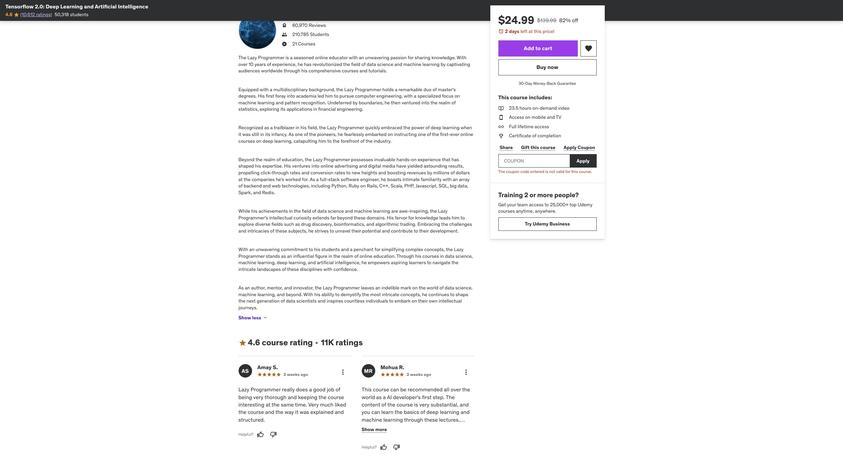Task type: locate. For each thing, give the bounding box(es) containing it.
deep up first-
[[431, 125, 441, 131]]

of inside lazy programmer really does a good job of being very thorough and keeping the course interesting at the same time. very much liked the course and the way it was explained and structured.
[[336, 386, 340, 393]]

2 vertical spatial him
[[452, 215, 460, 221]]

he inside recognized as a trailblazer in his field, the lazy programmer quickly embraced the power of deep learning when it was still in its infancy. as one of the pioneers, he fearlessly embarked on instructing one of the first-ever online courses on deep learning, catapulting him to the forefront of the industry.
[[338, 131, 343, 137]]

certificate of completion
[[509, 133, 561, 139]]

it
[[238, 131, 241, 137], [295, 409, 298, 415]]

sharing
[[415, 55, 430, 61]]

1 horizontal spatial its
[[280, 106, 286, 112]]

forefront
[[341, 138, 359, 144]]

and down passion
[[395, 61, 402, 67]]

1 2 weeks ago from the left
[[284, 372, 308, 377]]

0 horizontal spatial rates
[[290, 170, 300, 176]]

2 horizontal spatial as
[[310, 176, 315, 182]]

realm up intelligence,
[[341, 253, 353, 259]]

embarked
[[365, 131, 387, 137]]

1 ago from the left
[[301, 372, 308, 377]]

2 horizontal spatial xsmall image
[[498, 105, 504, 111]]

on right ruby
[[360, 183, 366, 189]]

online up conversion
[[321, 163, 334, 169]]

2 weeks ago for does
[[284, 372, 308, 377]]

the down ai
[[387, 401, 395, 408]]

technologies,
[[282, 183, 310, 189]]

0 horizontal spatial it
[[238, 131, 241, 137]]

machine inside this course can be recommended all over the world as a ai developer's first step. the content of the course is very substantial, and you can learn the basics of deep learning and machine learning through these lectures. finding this course was a turning point in my career as a data scientist.
[[362, 416, 382, 423]]

0 horizontal spatial very
[[253, 394, 263, 400]]

1 horizontal spatial science
[[377, 61, 393, 67]]

with up captivating
[[457, 55, 467, 61]]

xsmall image inside show less button
[[263, 315, 268, 321]]

science up the far at the left top
[[328, 208, 344, 214]]

weeks up recommended
[[410, 372, 423, 377]]

php,
[[404, 183, 415, 189]]

students down tensorflow 2.0: deep learning and artificial intelligence
[[70, 12, 88, 18]]

learning, up generation
[[258, 291, 276, 297]]

lazy inside the equipped with a multidisciplinary background, the lazy programmer holds a remarkable duo of master's degrees. his first foray into academia led him to pursue computer engineering, with a specialized focus on machine learning and pattern recognition. undeterred by boundaries, he then ventured into the realm of statistics, exploring its applications in financial engineering.
[[344, 86, 354, 92]]

an right educator
[[359, 55, 364, 61]]

the down field,
[[309, 131, 316, 137]]

gift this course link
[[520, 141, 557, 154]]

world
[[427, 285, 438, 291], [362, 394, 375, 400]]

programmer up fearlessly
[[338, 125, 364, 131]]

web
[[272, 183, 281, 189]]

xsmall image
[[282, 22, 287, 29], [498, 105, 504, 111], [314, 340, 320, 346]]

1 horizontal spatial one
[[418, 131, 426, 137]]

1 vertical spatial over
[[451, 386, 461, 393]]

penchant
[[354, 246, 374, 252]]

and up my on the right bottom
[[461, 409, 470, 415]]

2 rates from the left
[[335, 170, 345, 176]]

science up tutorials.
[[377, 61, 393, 67]]

world inside as an author, mentor, and innovator, the lazy programmer leaves an indelible mark on the world of data science, machine learning, and beyond. with his ability to demystify the most intricate concepts, he continues to shape the next generation of data scientists and inspires countless individuals to embark on their own intellectual journeys.
[[427, 285, 438, 291]]

xsmall image right less at the bottom of the page
[[263, 315, 268, 321]]

apply left coupon
[[564, 144, 577, 150]]

author,
[[251, 285, 266, 291]]

0 horizontal spatial over
[[238, 61, 248, 67]]

23.5
[[509, 105, 518, 111]]

astounding
[[424, 163, 447, 169]]

very down recommended
[[419, 401, 429, 408]]

video
[[558, 105, 570, 111]]

0 vertical spatial concepts,
[[424, 246, 445, 252]]

ago for a
[[301, 372, 308, 377]]

his inside beyond the realm of education, the lazy programmer possesses invaluable hands-on experience that has shaped his expertise. his ventures into online advertising and digital media have yielded astounding results, propelling click-through rates and conversion rates to new heights and boosting revenues by millions of dollars at the companies he's worked for. as a full-stack software engineer, he boasts intimate familiarity with an array of backend and web technologies, including python, ruby on rails, c++, scala, php, javascript, sql, big data, spark, and redis.
[[284, 163, 291, 169]]

show down you
[[362, 426, 374, 432]]

his left ability
[[314, 291, 321, 297]]

and inside the equipped with a multidisciplinary background, the lazy programmer holds a remarkable duo of master's degrees. his first foray into academia led him to pursue computer engineering, with a specialized focus on machine learning and pattern recognition. undeterred by boundaries, he then ventured into the realm of statistics, exploring its applications in financial engineering.
[[276, 100, 284, 106]]

2 ago from the left
[[424, 372, 431, 377]]

comprehensive
[[309, 68, 341, 74]]

the right beyond
[[256, 156, 262, 163]]

development.
[[430, 228, 459, 234]]

2 vertical spatial as
[[238, 285, 244, 291]]

1 vertical spatial at
[[238, 176, 243, 182]]

he down seasoned
[[298, 61, 303, 67]]

journeys.
[[238, 305, 257, 311]]

apply coupon button
[[562, 141, 597, 154]]

very inside this course can be recommended all over the world as a ai developer's first step. the content of the course is very substantial, and you can learn the basics of deep learning and machine learning through these lectures. finding this course was a turning point in my career as a data scientist.
[[419, 401, 429, 408]]

0 vertical spatial udemy
[[578, 201, 593, 208]]

show
[[238, 315, 251, 321], [362, 426, 374, 432]]

2 2 weeks ago from the left
[[407, 372, 431, 377]]

the for the lazy programmer is a seasoned online educator with an unwavering passion for sharing knowledge. with over 10 years of experience, he has revolutionized the field of data science and machine learning by captivating audiences worldwide through his comprehensive courses and tutorials.
[[238, 55, 246, 61]]

can left be
[[391, 386, 399, 393]]

weeks
[[287, 372, 300, 377], [410, 372, 423, 377]]

deep down substantial,
[[426, 409, 439, 415]]

as inside with an unwavering commitment to his students and a penchant for simplifying complex concepts, the lazy programmer stands as an influential figure in the realm of online education. through his courses in data science, machine learning, deep learning, and artificial intelligence, he empowers aspiring learners to navigate the intricate landscapes of these disciplines with confidence.
[[281, 253, 286, 259]]

the inside the lazy programmer is a seasoned online educator with an unwavering passion for sharing knowledge. with over 10 years of experience, he has revolutionized the field of data science and machine learning by captivating audiences worldwide through his comprehensive courses and tutorials.
[[238, 55, 246, 61]]

as left author,
[[238, 285, 244, 291]]

intricate inside as an author, mentor, and innovator, the lazy programmer leaves an indelible mark on the world of data science, machine learning, and beyond. with his ability to demystify the most intricate concepts, he continues to shape the next generation of data scientists and inspires countless individuals to embark on their own intellectual journeys.
[[382, 291, 399, 297]]

programmer inside lazy programmer really does a good job of being very thorough and keeping the course interesting at the same time. very much liked the course and the way it was explained and structured.
[[251, 386, 281, 393]]

while
[[238, 208, 250, 214]]

0 vertical spatial science
[[377, 61, 393, 67]]

programmer inside with an unwavering commitment to his students and a penchant for simplifying complex concepts, the lazy programmer stands as an influential figure in the realm of online education. through his courses in data science, machine learning, deep learning, and artificial intelligence, he empowers aspiring learners to navigate the intricate landscapes of these disciplines with confidence.
[[238, 253, 265, 259]]

he down drug
[[308, 228, 314, 234]]

apply for apply
[[577, 158, 590, 164]]

online down when
[[460, 131, 473, 137]]

it inside recognized as a trailblazer in his field, the lazy programmer quickly embraced the power of deep learning when it was still in its infancy. as one of the pioneers, he fearlessly embarked on instructing one of the first-ever online courses on deep learning, catapulting him to the forefront of the industry.
[[238, 131, 241, 137]]

xsmall image for 23.5 hours on-demand video
[[498, 105, 504, 111]]

through inside beyond the realm of education, the lazy programmer possesses invaluable hands-on experience that has shaped his expertise. his ventures into online advertising and digital media have yielded astounding results, propelling click-through rates and conversion rates to new heights and boosting revenues by millions of dollars at the companies he's worked for. as a full-stack software engineer, he boasts intimate familiarity with an array of backend and web technologies, including python, ruby on rails, c++, scala, php, javascript, sql, big data, spark, and redis.
[[272, 170, 289, 176]]

1 vertical spatial this
[[362, 386, 372, 393]]

2 vertical spatial is
[[414, 401, 418, 408]]

ventures
[[292, 163, 310, 169]]

world inside this course can be recommended all over the world as a ai developer's first step. the content of the course is very substantial, and you can learn the basics of deep learning and machine learning through these lectures. finding this course was a turning point in my career as a data scientist.
[[362, 394, 375, 400]]

machine down the degrees. at the left top
[[238, 100, 256, 106]]

beyond.
[[286, 291, 303, 297]]

he inside with an unwavering commitment to his students and a penchant for simplifying complex concepts, the lazy programmer stands as an influential figure in the realm of online education. through his courses in data science, machine learning, deep learning, and artificial intelligence, he empowers aspiring learners to navigate the intricate landscapes of these disciplines with confidence.
[[362, 260, 367, 266]]

udemy right "try"
[[533, 221, 549, 227]]

0 vertical spatial very
[[253, 394, 263, 400]]

deep
[[431, 125, 441, 131], [263, 138, 273, 144], [277, 260, 288, 266], [426, 409, 439, 415]]

1 horizontal spatial 4.6
[[248, 337, 260, 348]]

by inside the equipped with a multidisciplinary background, the lazy programmer holds a remarkable duo of master's degrees. his first foray into academia led him to pursue computer engineering, with a specialized focus on machine learning and pattern recognition. undeterred by boundaries, he then ventured into the realm of statistics, exploring its applications in financial engineering.
[[353, 100, 358, 106]]

0 horizontal spatial udemy
[[533, 221, 549, 227]]

his inside while his achievements in the field of data science and machine learning are awe-inspiring, the lazy programmer's intellectual curiosity extends far beyond these domains. his fervor for knowledge leads him to explore diverse fields such as drug discovery, bioinformatics, and algorithmic trading. embracing the challenges and intricacies of these subjects, he strives to unravel their potential and contribute to their development.
[[251, 208, 257, 214]]

0 vertical spatial more
[[537, 191, 553, 199]]

through
[[284, 68, 300, 74], [272, 170, 289, 176], [404, 416, 423, 423]]

0 horizontal spatial has
[[304, 61, 312, 67]]

intellectual inside while his achievements in the field of data science and machine learning are awe-inspiring, the lazy programmer's intellectual curiosity extends far beyond these domains. his fervor for knowledge leads him to explore diverse fields such as drug discovery, bioinformatics, and algorithmic trading. embracing the challenges and intricacies of these subjects, he strives to unravel their potential and contribute to their development.
[[269, 215, 293, 221]]

more inside training 2 or more people? get your team access to 25,000+ top udemy courses anytime, anywhere.
[[537, 191, 553, 199]]

in inside while his achievements in the field of data science and machine learning are awe-inspiring, the lazy programmer's intellectual curiosity extends far beyond these domains. his fervor for knowledge leads him to explore diverse fields such as drug discovery, bioinformatics, and algorithmic trading. embracing the challenges and intricacies of these subjects, he strives to unravel their potential and contribute to their development.
[[289, 208, 293, 214]]

0 vertical spatial its
[[280, 106, 286, 112]]

1 horizontal spatial first
[[422, 394, 432, 400]]

yielded
[[407, 163, 423, 169]]

helpful? for mark review by amay s. as helpful icon
[[238, 432, 254, 437]]

0 horizontal spatial unwavering
[[256, 246, 280, 252]]

and up the disciplines
[[308, 260, 316, 266]]

2 horizontal spatial is
[[545, 169, 548, 174]]

into down the specialized
[[422, 100, 430, 106]]

1 vertical spatial field
[[302, 208, 311, 214]]

intricate left landscapes
[[238, 266, 256, 272]]

a left ai
[[383, 394, 386, 400]]

their down bioinformatics,
[[352, 228, 361, 234]]

with down intricacies
[[238, 246, 248, 252]]

1 horizontal spatial unwavering
[[365, 55, 389, 61]]

1 horizontal spatial has
[[452, 156, 459, 163]]

1 vertical spatial world
[[362, 394, 375, 400]]

seasoned
[[294, 55, 314, 61]]

to inside beyond the realm of education, the lazy programmer possesses invaluable hands-on experience that has shaped his expertise. his ventures into online advertising and digital media have yielded astounding results, propelling click-through rates and conversion rates to new heights and boosting revenues by millions of dollars at the companies he's worked for. as a full-stack software engineer, he boasts intimate familiarity with an array of backend and web technologies, including python, ruby on rails, c++, scala, php, javascript, sql, big data, spark, and redis.
[[346, 170, 351, 176]]

data inside with an unwavering commitment to his students and a penchant for simplifying complex concepts, the lazy programmer stands as an influential figure in the realm of online education. through his courses in data science, machine learning, deep learning, and artificial intelligence, he empowers aspiring learners to navigate the intricate landscapes of these disciplines with confidence.
[[445, 253, 454, 259]]

his down seasoned
[[301, 68, 308, 74]]

xsmall image
[[282, 13, 287, 19], [282, 31, 287, 38], [282, 41, 287, 47], [498, 114, 504, 121], [498, 123, 504, 130], [498, 133, 504, 139], [263, 315, 268, 321]]

1 one from the left
[[295, 131, 303, 137]]

2 vertical spatial by
[[427, 170, 432, 176]]

2 vertical spatial realm
[[341, 253, 353, 259]]

is
[[286, 55, 289, 61], [545, 169, 548, 174], [414, 401, 418, 408]]

aspiring
[[391, 260, 408, 266]]

while his achievements in the field of data science and machine learning are awe-inspiring, the lazy programmer's intellectual curiosity extends far beyond these domains. his fervor for knowledge leads him to explore diverse fields such as drug discovery, bioinformatics, and algorithmic trading. embracing the challenges and intricacies of these subjects, he strives to unravel their potential and contribute to their development.
[[238, 208, 472, 234]]

intricate
[[238, 266, 256, 272], [382, 291, 399, 297]]

1 vertical spatial with
[[238, 246, 248, 252]]

same
[[281, 401, 294, 408]]

tensorflow 2.0: deep learning and artificial intelligence
[[5, 3, 148, 10]]

rates
[[290, 170, 300, 176], [335, 170, 345, 176]]

fervor
[[395, 215, 407, 221]]

2 vertical spatial into
[[312, 163, 320, 169]]

1 horizontal spatial rates
[[335, 170, 345, 176]]

in inside this course can be recommended all over the world as a ai developer's first step. the content of the course is very substantial, and you can learn the basics of deep learning and machine learning through these lectures. finding this course was a turning point in my career as a data scientist.
[[456, 424, 460, 431]]

machine inside the equipped with a multidisciplinary background, the lazy programmer holds a remarkable duo of master's degrees. his first foray into academia led him to pursue computer engineering, with a specialized focus on machine learning and pattern recognition. undeterred by boundaries, he then ventured into the realm of statistics, exploring its applications in financial engineering.
[[238, 100, 256, 106]]

0 horizontal spatial show
[[238, 315, 251, 321]]

lazy inside as an author, mentor, and innovator, the lazy programmer leaves an indelible mark on the world of data science, machine learning, and beyond. with his ability to demystify the most intricate concepts, he continues to shape the next generation of data scientists and inspires countless individuals to embark on their own intellectual journeys.
[[323, 285, 332, 291]]

a inside with an unwavering commitment to his students and a penchant for simplifying complex concepts, the lazy programmer stands as an influential figure in the realm of online education. through his courses in data science, machine learning, deep learning, and artificial intelligence, he empowers aspiring learners to navigate the intricate landscapes of these disciplines with confidence.
[[350, 246, 353, 252]]

is inside this course can be recommended all over the world as a ai developer's first step. the content of the course is very substantial, and you can learn the basics of deep learning and machine learning through these lectures. finding this course was a turning point in my career as a data scientist.
[[414, 401, 418, 408]]

wishlist image
[[585, 44, 593, 52]]

2 left or
[[524, 191, 528, 199]]

intelligence
[[118, 3, 148, 10]]

0 vertical spatial with
[[457, 55, 467, 61]]

on down 'embraced'
[[388, 131, 393, 137]]

1 horizontal spatial udemy
[[578, 201, 593, 208]]

0 vertical spatial students
[[70, 12, 88, 18]]

redis.
[[262, 189, 275, 196]]

learning inside recognized as a trailblazer in his field, the lazy programmer quickly embraced the power of deep learning when it was still in its infancy. as one of the pioneers, he fearlessly embarked on instructing one of the first-ever online courses on deep learning, catapulting him to the forefront of the industry.
[[443, 125, 460, 131]]

over inside this course can be recommended all over the world as a ai developer's first step. the content of the course is very substantial, and you can learn the basics of deep learning and machine learning through these lectures. finding this course was a turning point in my career as a data scientist.
[[451, 386, 461, 393]]

COUPON text field
[[498, 154, 570, 168]]

intellectual up fields
[[269, 215, 293, 221]]

1 horizontal spatial it
[[295, 409, 298, 415]]

4.6 right medium icon
[[248, 337, 260, 348]]

1 vertical spatial it
[[295, 409, 298, 415]]

my
[[461, 424, 468, 431]]

0 vertical spatial has
[[304, 61, 312, 67]]

scientist.
[[401, 431, 423, 438]]

his inside while his achievements in the field of data science and machine learning are awe-inspiring, the lazy programmer's intellectual curiosity extends far beyond these domains. his fervor for knowledge leads him to explore diverse fields such as drug discovery, bioinformatics, and algorithmic trading. embracing the challenges and intricacies of these subjects, he strives to unravel their potential and contribute to their development.
[[387, 215, 394, 221]]

ratings)
[[36, 12, 52, 18]]

0 vertical spatial 4.6
[[5, 12, 13, 18]]

deep down 'stands'
[[277, 260, 288, 266]]

it inside lazy programmer really does a good job of being very thorough and keeping the course interesting at the same time. very much liked the course and the way it was explained and structured.
[[295, 409, 298, 415]]

0 vertical spatial helpful?
[[238, 432, 254, 437]]

was inside lazy programmer really does a good job of being very thorough and keeping the course interesting at the same time. very much liked the course and the way it was explained and structured.
[[300, 409, 309, 415]]

1 vertical spatial through
[[272, 170, 289, 176]]

0 horizontal spatial was
[[242, 131, 251, 137]]

0 vertical spatial intricate
[[238, 266, 256, 272]]

helpful? for mark review by mohua r. as helpful icon
[[362, 445, 377, 450]]

millions
[[433, 170, 450, 176]]

rails,
[[367, 183, 378, 189]]

the lazy programmer is a seasoned online educator with an unwavering passion for sharing knowledge. with over 10 years of experience, he has revolutionized the field of data science and machine learning by captivating audiences worldwide through his comprehensive courses and tutorials.
[[238, 55, 470, 74]]

udemy inside try udemy business link
[[533, 221, 549, 227]]

of left first-
[[427, 131, 431, 137]]

1 horizontal spatial as
[[289, 131, 294, 137]]

leaves
[[361, 285, 374, 291]]

ventured
[[402, 100, 420, 106]]

programmer left 'stands'
[[238, 253, 265, 259]]

worldwide
[[261, 68, 283, 74]]

0 vertical spatial realm
[[439, 100, 451, 106]]

their down embracing
[[419, 228, 429, 234]]

thorough
[[265, 394, 287, 400]]

1 horizontal spatial ago
[[424, 372, 431, 377]]

as inside beyond the realm of education, the lazy programmer possesses invaluable hands-on experience that has shaped his expertise. his ventures into online advertising and digital media have yielded astounding results, propelling click-through rates and conversion rates to new heights and boosting revenues by millions of dollars at the companies he's worked for. as a full-stack software engineer, he boasts intimate familiarity with an array of backend and web technologies, including python, ruby on rails, c++, scala, php, javascript, sql, big data, spark, and redis.
[[310, 176, 315, 182]]

boundaries,
[[359, 100, 384, 106]]

tv
[[556, 114, 562, 120]]

access down or
[[529, 201, 544, 208]]

access
[[509, 114, 524, 120]]

4.6 for 4.6 course rating
[[248, 337, 260, 348]]

1 vertical spatial access
[[529, 201, 544, 208]]

lazy programmer team image
[[238, 11, 276, 49]]

0 horizontal spatial at
[[238, 176, 243, 182]]

xsmall image left 210,785
[[282, 31, 287, 38]]

1 vertical spatial intellectual
[[439, 298, 462, 304]]

data inside this course can be recommended all over the world as a ai developer's first step. the content of the course is very substantial, and you can learn the basics of deep learning and machine learning through these lectures. finding this course was a turning point in my career as a data scientist.
[[389, 431, 400, 438]]

realm inside the equipped with a multidisciplinary background, the lazy programmer holds a remarkable duo of master's degrees. his first foray into academia led him to pursue computer engineering, with a specialized focus on machine learning and pattern recognition. undeterred by boundaries, he then ventured into the realm of statistics, exploring its applications in financial engineering.
[[439, 100, 451, 106]]

indelible
[[382, 285, 399, 291]]

infancy.
[[271, 131, 288, 137]]

now
[[548, 64, 558, 70]]

time.
[[295, 401, 307, 408]]

0 horizontal spatial more
[[375, 426, 387, 432]]

courses down educator
[[342, 68, 358, 74]]

full
[[509, 123, 517, 130]]

this inside this course can be recommended all over the world as a ai developer's first step. the content of the course is very substantial, and you can learn the basics of deep learning and machine learning through these lectures. finding this course was a turning point in my career as a data scientist.
[[362, 386, 372, 393]]

more right or
[[537, 191, 553, 199]]

0 vertical spatial it
[[238, 131, 241, 137]]

0 horizontal spatial 2 weeks ago
[[284, 372, 308, 377]]

dollars
[[456, 170, 470, 176]]

1 horizontal spatial concepts,
[[424, 246, 445, 252]]

1 vertical spatial realm
[[264, 156, 275, 163]]

s.
[[273, 364, 278, 371]]

him inside while his achievements in the field of data science and machine learning are awe-inspiring, the lazy programmer's intellectual curiosity extends far beyond these domains. his fervor for knowledge leads him to explore diverse fields such as drug discovery, bioinformatics, and algorithmic trading. embracing the challenges and intricacies of these subjects, he strives to unravel their potential and contribute to their development.
[[452, 215, 460, 221]]

2 horizontal spatial his
[[387, 215, 394, 221]]

strives
[[315, 228, 329, 234]]

ago up recommended
[[424, 372, 431, 377]]

recognition.
[[301, 100, 326, 106]]

1 horizontal spatial this
[[498, 94, 509, 101]]

as inside while his achievements in the field of data science and machine learning are awe-inspiring, the lazy programmer's intellectual curiosity extends far beyond these domains. his fervor for knowledge leads him to explore diverse fields such as drug discovery, bioinformatics, and algorithmic trading. embracing the challenges and intricacies of these subjects, he strives to unravel their potential and contribute to their development.
[[295, 221, 300, 227]]

and
[[84, 3, 94, 10], [395, 61, 402, 67], [360, 68, 367, 74], [276, 100, 284, 106], [547, 114, 555, 120], [359, 163, 367, 169], [302, 170, 309, 176], [378, 170, 386, 176], [263, 183, 271, 189], [253, 189, 261, 196], [345, 208, 353, 214], [366, 221, 374, 227], [238, 228, 246, 234], [382, 228, 390, 234], [341, 246, 349, 252], [308, 260, 316, 266], [284, 285, 292, 291], [277, 291, 285, 297], [318, 298, 326, 304], [288, 394, 297, 400], [460, 401, 469, 408], [265, 409, 274, 415], [335, 409, 344, 415], [461, 409, 470, 415]]

1 horizontal spatial more
[[537, 191, 553, 199]]

apply for apply coupon
[[564, 144, 577, 150]]

1 horizontal spatial over
[[451, 386, 461, 393]]

0 horizontal spatial this
[[362, 386, 372, 393]]

recognized
[[238, 125, 263, 131]]

0 horizontal spatial intricate
[[238, 266, 256, 272]]

0 horizontal spatial first
[[266, 93, 274, 99]]

extends
[[313, 215, 329, 221]]

his inside recognized as a trailblazer in his field, the lazy programmer quickly embraced the power of deep learning when it was still in its infancy. as one of the pioneers, he fearlessly embarked on instructing one of the first-ever online courses on deep learning, catapulting him to the forefront of the industry.
[[301, 125, 307, 131]]

the
[[343, 61, 350, 67], [336, 86, 343, 92], [431, 100, 438, 106], [319, 125, 326, 131], [403, 125, 410, 131], [309, 131, 316, 137], [432, 131, 439, 137], [333, 138, 340, 144], [366, 138, 373, 144], [256, 156, 262, 163], [305, 156, 312, 163], [244, 176, 251, 182], [294, 208, 301, 214], [430, 208, 437, 214], [441, 221, 448, 227], [446, 246, 453, 252], [333, 253, 340, 259], [452, 260, 459, 266], [315, 285, 322, 291], [419, 285, 426, 291], [362, 291, 369, 297], [238, 298, 245, 304], [462, 386, 470, 393], [319, 394, 327, 400], [272, 401, 280, 408], [387, 401, 395, 408], [238, 409, 246, 415], [275, 409, 283, 415], [395, 409, 403, 415]]

their inside as an author, mentor, and innovator, the lazy programmer leaves an indelible mark on the world of data science, machine learning, and beyond. with his ability to demystify the most intricate concepts, he continues to shape the next generation of data scientists and inspires countless individuals to embark on their own intellectual journeys.
[[418, 298, 428, 304]]

1 vertical spatial apply
[[577, 158, 590, 164]]

his up click-
[[255, 163, 261, 169]]

science, inside as an author, mentor, and innovator, the lazy programmer leaves an indelible mark on the world of data science, machine learning, and beyond. with his ability to demystify the most intricate concepts, he continues to shape the next generation of data scientists and inspires countless individuals to embark on their own intellectual journeys.
[[455, 285, 473, 291]]

this left course.
[[571, 169, 578, 174]]

a inside beyond the realm of education, the lazy programmer possesses invaluable hands-on experience that has shaped his expertise. his ventures into online advertising and digital media have yielded astounding results, propelling click-through rates and conversion rates to new heights and boosting revenues by millions of dollars at the companies he's worked for. as a full-stack software engineer, he boasts intimate familiarity with an array of backend and web technologies, including python, ruby on rails, c++, scala, php, javascript, sql, big data, spark, and redis.
[[316, 176, 319, 182]]

over
[[238, 61, 248, 67], [451, 386, 461, 393]]

the up ability
[[315, 285, 322, 291]]

concepts, inside as an author, mentor, and innovator, the lazy programmer leaves an indelible mark on the world of data science, machine learning, and beyond. with his ability to demystify the most intricate concepts, he continues to shape the next generation of data scientists and inspires countless individuals to embark on their own intellectual journeys.
[[401, 291, 421, 297]]

this course includes:
[[498, 94, 552, 101]]

by up familiarity
[[427, 170, 432, 176]]

unwavering up 'stands'
[[256, 246, 280, 252]]

programmer inside as an author, mentor, and innovator, the lazy programmer leaves an indelible mark on the world of data science, machine learning, and beyond. with his ability to demystify the most intricate concepts, he continues to shape the next generation of data scientists and inspires countless individuals to embark on their own intellectual journeys.
[[334, 285, 360, 291]]

years
[[255, 61, 266, 67]]

xsmall image for 21 courses
[[282, 41, 287, 47]]

xsmall image left the 4.7
[[282, 13, 287, 19]]

0 vertical spatial this
[[498, 94, 509, 101]]

its
[[280, 106, 286, 112], [265, 131, 270, 137]]

machine up next
[[238, 291, 256, 297]]

0 horizontal spatial science
[[328, 208, 344, 214]]

online inside the lazy programmer is a seasoned online educator with an unwavering passion for sharing knowledge. with over 10 years of experience, he has revolutionized the field of data science and machine learning by captivating audiences worldwide through his comprehensive courses and tutorials.
[[315, 55, 328, 61]]

at
[[529, 28, 533, 34], [238, 176, 243, 182], [266, 401, 270, 408]]

field up curiosity at the left of the page
[[302, 208, 311, 214]]

intricate down indelible
[[382, 291, 399, 297]]

engineering.
[[337, 106, 363, 112]]

1 vertical spatial his
[[284, 163, 291, 169]]

1 vertical spatial helpful?
[[362, 445, 377, 450]]

0 vertical spatial xsmall image
[[282, 22, 287, 29]]

at down propelling
[[238, 176, 243, 182]]

him
[[325, 93, 333, 99], [319, 138, 326, 144], [452, 215, 460, 221]]

the down all
[[446, 394, 455, 400]]

of up catapulting
[[304, 131, 308, 137]]

deep inside with an unwavering commitment to his students and a penchant for simplifying complex concepts, the lazy programmer stands as an influential figure in the realm of online education. through his courses in data science, machine learning, deep learning, and artificial intelligence, he empowers aspiring learners to navigate the intricate landscapes of these disciplines with confidence.
[[277, 260, 288, 266]]

power
[[412, 125, 424, 131]]

for up education. on the bottom
[[375, 246, 380, 252]]

try udemy business link
[[498, 217, 597, 231]]

1 horizontal spatial with
[[304, 291, 313, 297]]

including
[[311, 183, 330, 189]]

1 vertical spatial very
[[419, 401, 429, 408]]

0 horizontal spatial as
[[238, 285, 244, 291]]

mark review by mohua r. as unhelpful image
[[393, 444, 400, 451]]

on right focus
[[455, 93, 460, 99]]

challenges
[[449, 221, 472, 227]]

concepts, inside with an unwavering commitment to his students and a penchant for simplifying complex concepts, the lazy programmer stands as an influential figure in the realm of online education. through his courses in data science, machine learning, deep learning, and artificial intelligence, he empowers aspiring learners to navigate the intricate landscapes of these disciplines with confidence.
[[424, 246, 445, 252]]

1 vertical spatial students
[[321, 246, 340, 252]]

xsmall image for 4.7 instructor rating
[[282, 13, 287, 19]]

this right "finding"
[[381, 424, 390, 431]]

0 horizontal spatial by
[[353, 100, 358, 106]]

0 vertical spatial was
[[242, 131, 251, 137]]

xsmall image left 21
[[282, 41, 287, 47]]

2 horizontal spatial realm
[[439, 100, 451, 106]]

these up bioinformatics,
[[354, 215, 366, 221]]

the left first-
[[432, 131, 439, 137]]

expertise.
[[262, 163, 283, 169]]

0 vertical spatial his
[[258, 93, 265, 99]]

job
[[327, 386, 334, 393]]

show down journeys.
[[238, 315, 251, 321]]

1 horizontal spatial 2 weeks ago
[[407, 372, 431, 377]]

he inside the lazy programmer is a seasoned online educator with an unwavering passion for sharing knowledge. with over 10 years of experience, he has revolutionized the field of data science and machine learning by captivating audiences worldwide through his comprehensive courses and tutorials.
[[298, 61, 303, 67]]

coupon
[[506, 169, 520, 174]]

of up expertise.
[[277, 156, 281, 163]]

have
[[396, 163, 406, 169]]

online up revolutionized
[[315, 55, 328, 61]]

0 vertical spatial first
[[266, 93, 274, 99]]

tensorflow
[[5, 3, 34, 10]]

programmer inside the lazy programmer is a seasoned online educator with an unwavering passion for sharing knowledge. with over 10 years of experience, he has revolutionized the field of data science and machine learning by captivating audiences worldwide through his comprehensive courses and tutorials.
[[258, 55, 284, 61]]

machine down sharing
[[404, 61, 421, 67]]

0 horizontal spatial concepts,
[[401, 291, 421, 297]]

really
[[282, 386, 295, 393]]

the down additional actions for review by mohua r. "icon"
[[462, 386, 470, 393]]

one up catapulting
[[295, 131, 303, 137]]

intricate inside with an unwavering commitment to his students and a penchant for simplifying complex concepts, the lazy programmer stands as an influential figure in the realm of online education. through his courses in data science, machine learning, deep learning, and artificial intelligence, he empowers aspiring learners to navigate the intricate landscapes of these disciplines with confidence.
[[238, 266, 256, 272]]

2 weeks from the left
[[410, 372, 423, 377]]

at inside lazy programmer really does a good job of being very thorough and keeping the course interesting at the same time. very much liked the course and the way it was explained and structured.
[[266, 401, 270, 408]]

equipped with a multidisciplinary background, the lazy programmer holds a remarkable duo of master's degrees. his first foray into academia led him to pursue computer engineering, with a specialized focus on machine learning and pattern recognition. undeterred by boundaries, he then ventured into the realm of statistics, exploring its applications in financial engineering.
[[238, 86, 460, 112]]

mark review by amay s. as helpful image
[[257, 431, 264, 438]]

potential
[[362, 228, 381, 234]]

0 horizontal spatial xsmall image
[[282, 22, 287, 29]]

0 vertical spatial through
[[284, 68, 300, 74]]

0 vertical spatial science,
[[456, 253, 473, 259]]

1 weeks from the left
[[287, 372, 300, 377]]

0 vertical spatial can
[[391, 386, 399, 393]]

be
[[400, 386, 407, 393]]

and down possesses
[[359, 163, 367, 169]]

students up figure
[[321, 246, 340, 252]]

by inside beyond the realm of education, the lazy programmer possesses invaluable hands-on experience that has shaped his expertise. his ventures into online advertising and digital media have yielded astounding results, propelling click-through rates and conversion rates to new heights and boosting revenues by millions of dollars at the companies he's worked for. as a full-stack software engineer, he boasts intimate familiarity with an array of backend and web technologies, including python, ruby on rails, c++, scala, php, javascript, sql, big data, spark, and redis.
[[427, 170, 432, 176]]

programmer inside recognized as a trailblazer in his field, the lazy programmer quickly embraced the power of deep learning when it was still in its infancy. as one of the pioneers, he fearlessly embarked on instructing one of the first-ever online courses on deep learning, catapulting him to the forefront of the industry.
[[338, 125, 364, 131]]

embracing
[[418, 221, 440, 227]]

he inside the equipped with a multidisciplinary background, the lazy programmer holds a remarkable duo of master's degrees. his first foray into academia led him to pursue computer engineering, with a specialized focus on machine learning and pattern recognition. undeterred by boundaries, he then ventured into the realm of statistics, exploring its applications in financial engineering.
[[385, 100, 390, 106]]

on right embark at the bottom of page
[[412, 298, 417, 304]]

has inside beyond the realm of education, the lazy programmer possesses invaluable hands-on experience that has shaped his expertise. his ventures into online advertising and digital media have yielded astounding results, propelling click-through rates and conversion rates to new heights and boosting revenues by millions of dollars at the companies he's worked for. as a full-stack software engineer, he boasts intimate familiarity with an array of backend and web technologies, including python, ruby on rails, c++, scala, php, javascript, sql, big data, spark, and redis.
[[452, 156, 459, 163]]

0 horizontal spatial realm
[[264, 156, 275, 163]]

captivating
[[447, 61, 470, 67]]

online inside with an unwavering commitment to his students and a penchant for simplifying complex concepts, the lazy programmer stands as an influential figure in the realm of online education. through his courses in data science, machine learning, deep learning, and artificial intelligence, he empowers aspiring learners to navigate the intricate landscapes of these disciplines with confidence.
[[360, 253, 372, 259]]

a
[[290, 55, 293, 61], [270, 86, 272, 92], [395, 86, 398, 92], [414, 93, 416, 99], [270, 125, 273, 131], [316, 176, 319, 182], [350, 246, 353, 252], [309, 386, 312, 393], [383, 394, 386, 400], [419, 424, 422, 431], [385, 431, 388, 438]]

a up ventured
[[414, 93, 416, 99]]

0 vertical spatial apply
[[564, 144, 577, 150]]

2 horizontal spatial was
[[409, 424, 418, 431]]

with down the artificial
[[323, 266, 332, 272]]

has inside the lazy programmer is a seasoned online educator with an unwavering passion for sharing knowledge. with over 10 years of experience, he has revolutionized the field of data science and machine learning by captivating audiences worldwide through his comprehensive courses and tutorials.
[[304, 61, 312, 67]]

xsmall image for 210,785 students
[[282, 31, 287, 38]]

unwavering up tutorials.
[[365, 55, 389, 61]]

show for show more
[[362, 426, 374, 432]]

financial
[[318, 106, 336, 112]]

0 horizontal spatial field
[[302, 208, 311, 214]]

1 horizontal spatial weeks
[[410, 372, 423, 377]]

as inside recognized as a trailblazer in his field, the lazy programmer quickly embraced the power of deep learning when it was still in its infancy. as one of the pioneers, he fearlessly embarked on instructing one of the first-ever online courses on deep learning, catapulting him to the forefront of the industry.
[[289, 131, 294, 137]]

4.6 course rating
[[248, 337, 313, 348]]

2 weeks ago for be
[[407, 372, 431, 377]]

of right 'power'
[[426, 125, 430, 131]]

its inside the equipped with a multidisciplinary background, the lazy programmer holds a remarkable duo of master's degrees. his first foray into academia led him to pursue computer engineering, with a specialized focus on machine learning and pattern recognition. undeterred by boundaries, he then ventured into the realm of statistics, exploring its applications in financial engineering.
[[280, 106, 286, 112]]

share button
[[498, 141, 514, 154]]

hours
[[520, 105, 531, 111]]

additional actions for review by mohua r. image
[[462, 368, 470, 376]]

the right navigate
[[452, 260, 459, 266]]

its left infancy.
[[265, 131, 270, 137]]

$24.99 $139.99 82% off
[[498, 13, 578, 27]]

the for the coupon code entered is not valid for this course.
[[498, 169, 505, 174]]

courses inside the lazy programmer is a seasoned online educator with an unwavering passion for sharing knowledge. with over 10 years of experience, he has revolutionized the field of data science and machine learning by captivating audiences worldwide through his comprehensive courses and tutorials.
[[342, 68, 358, 74]]

courses down get
[[498, 208, 515, 214]]

1 horizontal spatial very
[[419, 401, 429, 408]]

1 vertical spatial by
[[353, 100, 358, 106]]

60,970
[[292, 22, 308, 28]]

students inside with an unwavering commitment to his students and a penchant for simplifying complex concepts, the lazy programmer stands as an influential figure in the realm of online education. through his courses in data science, machine learning, deep learning, and artificial intelligence, he empowers aspiring learners to navigate the intricate landscapes of these disciplines with confidence.
[[321, 246, 340, 252]]

was inside this course can be recommended all over the world as a ai developer's first step. the content of the course is very substantial, and you can learn the basics of deep learning and machine learning through these lectures. finding this course was a turning point in my career as a data scientist.
[[409, 424, 418, 431]]

courses down still
[[238, 138, 255, 144]]

him inside the equipped with a multidisciplinary background, the lazy programmer holds a remarkable duo of master's degrees. his first foray into academia led him to pursue computer engineering, with a specialized focus on machine learning and pattern recognition. undeterred by boundaries, he then ventured into the realm of statistics, exploring its applications in financial engineering.
[[325, 93, 333, 99]]

21 courses
[[292, 41, 315, 47]]

1 vertical spatial 4.6
[[248, 337, 260, 348]]



Task type: vqa. For each thing, say whether or not it's contained in the screenshot.
topmost the in
no



Task type: describe. For each thing, give the bounding box(es) containing it.
and up intelligence,
[[341, 246, 349, 252]]

buy now button
[[498, 59, 597, 75]]

far
[[331, 215, 336, 221]]

2 inside training 2 or more people? get your team access to 25,000+ top udemy courses anytime, anywhere.
[[524, 191, 528, 199]]

confidence.
[[334, 266, 358, 272]]

of up 'learn'
[[382, 401, 386, 408]]

of down focus
[[452, 100, 456, 106]]

lazy inside with an unwavering commitment to his students and a penchant for simplifying complex concepts, the lazy programmer stands as an influential figure in the realm of online education. through his courses in data science, machine learning, deep learning, and artificial intelligence, he empowers aspiring learners to navigate the intricate landscapes of these disciplines with confidence.
[[454, 246, 464, 252]]

very inside lazy programmer really does a good job of being very thorough and keeping the course interesting at the same time. very much liked the course and the way it was explained and structured.
[[253, 394, 263, 400]]

degrees.
[[238, 93, 257, 99]]

data inside while his achievements in the field of data science and machine learning are awe-inspiring, the lazy programmer's intellectual curiosity extends far beyond these domains. his fervor for knowledge leads him to explore diverse fields such as drug discovery, bioinformatics, and algorithmic trading. embracing the challenges and intricacies of these subjects, he strives to unravel their potential and contribute to their development.
[[317, 208, 327, 214]]

as left ai
[[376, 394, 382, 400]]

inspiring,
[[410, 208, 429, 214]]

1 horizontal spatial can
[[391, 386, 399, 393]]

was inside recognized as a trailblazer in his field, the lazy programmer quickly embraced the power of deep learning when it was still in its infancy. as one of the pioneers, he fearlessly embarked on instructing one of the first-ever online courses on deep learning, catapulting him to the forefront of the industry.
[[242, 131, 251, 137]]

to up inspires
[[335, 291, 340, 297]]

an up most
[[375, 285, 381, 291]]

intelligence,
[[335, 260, 360, 266]]

courses inside with an unwavering commitment to his students and a penchant for simplifying complex concepts, the lazy programmer stands as an influential figure in the realm of online education. through his courses in data science, machine learning, deep learning, and artificial intelligence, he empowers aspiring learners to navigate the intricate landscapes of these disciplines with confidence.
[[423, 253, 439, 259]]

field inside the lazy programmer is a seasoned online educator with an unwavering passion for sharing knowledge. with over 10 years of experience, he has revolutionized the field of data science and machine learning by captivating audiences worldwide through his comprehensive courses and tutorials.
[[351, 61, 360, 67]]

the up "knowledge"
[[430, 208, 437, 214]]

his inside beyond the realm of education, the lazy programmer possesses invaluable hands-on experience that has shaped his expertise. his ventures into online advertising and digital media have yielded astounding results, propelling click-through rates and conversion rates to new heights and boosting revenues by millions of dollars at the companies he's worked for. as a full-stack software engineer, he boasts intimate familiarity with an array of backend and web technologies, including python, ruby on rails, c++, scala, php, javascript, sql, big data, spark, and redis.
[[255, 163, 261, 169]]

its inside recognized as a trailblazer in his field, the lazy programmer quickly embraced the power of deep learning when it was still in its infancy. as one of the pioneers, he fearlessly embarked on instructing one of the first-ever online courses on deep learning, catapulting him to the forefront of the industry.
[[265, 131, 270, 137]]

on up yielded
[[411, 156, 417, 163]]

deep down infancy.
[[263, 138, 273, 144]]

the down propelling
[[244, 176, 251, 182]]

continues
[[429, 291, 449, 297]]

4.7 instructor rating
[[292, 13, 335, 19]]

navigate
[[433, 260, 451, 266]]

an down commitment
[[287, 253, 292, 259]]

to left shape
[[450, 291, 455, 297]]

ago for recommended
[[424, 372, 431, 377]]

and down really
[[288, 394, 297, 400]]

an left author,
[[245, 285, 250, 291]]

82%
[[559, 17, 571, 24]]

with down remarkable
[[404, 93, 413, 99]]

the up pursue
[[336, 86, 343, 92]]

landscapes
[[257, 266, 281, 272]]

for.
[[302, 176, 309, 182]]

spark,
[[238, 189, 252, 196]]

generation
[[257, 298, 280, 304]]

him inside recognized as a trailblazer in his field, the lazy programmer quickly embraced the power of deep learning when it was still in its infancy. as one of the pioneers, he fearlessly embarked on instructing one of the first-ever online courses on deep learning, catapulting him to the forefront of the industry.
[[319, 138, 326, 144]]

a left turning
[[419, 424, 422, 431]]

this inside this course can be recommended all over the world as a ai developer's first step. the content of the course is very substantial, and you can learn the basics of deep learning and machine learning through these lectures. finding this course was a turning point in my career as a data scientist.
[[381, 424, 390, 431]]

as right career
[[378, 431, 384, 438]]

science inside the lazy programmer is a seasoned online educator with an unwavering passion for sharing knowledge. with over 10 years of experience, he has revolutionized the field of data science and machine learning by captivating audiences worldwide through his comprehensive courses and tutorials.
[[377, 61, 393, 67]]

the inside the lazy programmer is a seasoned online educator with an unwavering passion for sharing knowledge. with over 10 years of experience, he has revolutionized the field of data science and machine learning by captivating audiences worldwide through his comprehensive courses and tutorials.
[[343, 61, 350, 67]]

to up challenges at top right
[[461, 215, 465, 221]]

a down worldwide
[[270, 86, 272, 92]]

contribute
[[391, 228, 413, 234]]

learning up 'lectures.'
[[440, 409, 459, 415]]

achievements
[[259, 208, 288, 214]]

2 horizontal spatial into
[[422, 100, 430, 106]]

his up figure
[[314, 246, 320, 252]]

as inside as an author, mentor, and innovator, the lazy programmer leaves an indelible mark on the world of data science, machine learning, and beyond. with his ability to demystify the most intricate concepts, he continues to shape the next generation of data scientists and inspires countless individuals to embark on their own intellectual journeys.
[[238, 285, 244, 291]]

these inside with an unwavering commitment to his students and a penchant for simplifying complex concepts, the lazy programmer stands as an influential figure in the realm of online education. through his courses in data science, machine learning, deep learning, and artificial intelligence, he empowers aspiring learners to navigate the intricate landscapes of these disciplines with confidence.
[[287, 266, 299, 272]]

a inside the lazy programmer is a seasoned online educator with an unwavering passion for sharing knowledge. with over 10 years of experience, he has revolutionized the field of data science and machine learning by captivating audiences worldwide through his comprehensive courses and tutorials.
[[290, 55, 293, 61]]

access inside training 2 or more people? get your team access to 25,000+ top udemy courses anytime, anywhere.
[[529, 201, 544, 208]]

get
[[498, 201, 506, 208]]

medium image
[[238, 339, 247, 347]]

learn
[[381, 409, 394, 415]]

an inside beyond the realm of education, the lazy programmer possesses invaluable hands-on experience that has shaped his expertise. his ventures into online advertising and digital media have yielded astounding results, propelling click-through rates and conversion rates to new heights and boosting revenues by millions of dollars at the companies he's worked for. as a full-stack software engineer, he boasts intimate familiarity with an array of backend and web technologies, including python, ruby on rails, c++, scala, php, javascript, sql, big data, spark, and redis.
[[453, 176, 458, 182]]

the down leads
[[441, 221, 448, 227]]

on inside the equipped with a multidisciplinary background, the lazy programmer holds a remarkable duo of master's degrees. his first foray into academia led him to pursue computer engineering, with a specialized focus on machine learning and pattern recognition. undeterred by boundaries, he then ventured into the realm of statistics, exploring its applications in financial engineering.
[[455, 93, 460, 99]]

propelling
[[238, 170, 260, 176]]

show less button
[[238, 311, 268, 325]]

of down fields
[[270, 228, 274, 234]]

the down interesting
[[238, 409, 246, 415]]

education,
[[282, 156, 304, 163]]

of down fearlessly
[[361, 138, 365, 144]]

on right the mark
[[412, 285, 418, 291]]

and up for.
[[302, 170, 309, 176]]

and down ability
[[318, 298, 326, 304]]

for inside while his achievements in the field of data science and machine learning are awe-inspiring, the lazy programmer's intellectual curiosity extends far beyond these domains. his fervor for knowledge leads him to explore diverse fields such as drug discovery, bioinformatics, and algorithmic trading. embracing the challenges and intricacies of these subjects, he strives to unravel their potential and contribute to their development.
[[408, 215, 414, 221]]

of right basics
[[421, 409, 425, 415]]

through inside the lazy programmer is a seasoned online educator with an unwavering passion for sharing knowledge. with over 10 years of experience, he has revolutionized the field of data science and machine learning by captivating audiences worldwide through his comprehensive courses and tutorials.
[[284, 68, 300, 74]]

foray
[[275, 93, 286, 99]]

good
[[313, 386, 326, 393]]

the down the specialized
[[431, 100, 438, 106]]

science, inside with an unwavering commitment to his students and a penchant for simplifying complex concepts, the lazy programmer stands as an influential figure in the realm of online education. through his courses in data science, machine learning, deep learning, and artificial intelligence, he empowers aspiring learners to navigate the intricate landscapes of these disciplines with confidence.
[[456, 253, 473, 259]]

a up mark review by mohua r. as helpful icon
[[385, 431, 388, 438]]

these inside this course can be recommended all over the world as a ai developer's first step. the content of the course is very substantial, and you can learn the basics of deep learning and machine learning through these lectures. finding this course was a turning point in my career as a data scientist.
[[424, 416, 438, 423]]

includes:
[[529, 94, 552, 101]]

this for this course includes:
[[498, 94, 509, 101]]

realm inside beyond the realm of education, the lazy programmer possesses invaluable hands-on experience that has shaped his expertise. his ventures into online advertising and digital media have yielded astounding results, propelling click-through rates and conversion rates to new heights and boosting revenues by millions of dollars at the companies he's worked for. as a full-stack software engineer, he boasts intimate familiarity with an array of backend and web technologies, including python, ruby on rails, c++, scala, php, javascript, sql, big data, spark, and redis.
[[264, 156, 275, 163]]

xsmall image for certificate of completion
[[498, 133, 504, 139]]

the right the mark
[[419, 285, 426, 291]]

his up learners
[[415, 253, 421, 259]]

1 vertical spatial can
[[372, 409, 380, 415]]

with inside as an author, mentor, and innovator, the lazy programmer leaves an indelible mark on the world of data science, machine learning, and beyond. with his ability to demystify the most intricate concepts, he continues to shape the next generation of data scientists and inspires countless individuals to embark on their own intellectual journeys.
[[304, 291, 313, 297]]

to inside the equipped with a multidisciplinary background, the lazy programmer holds a remarkable duo of master's degrees. his first foray into academia led him to pursue computer engineering, with a specialized focus on machine learning and pattern recognition. undeterred by boundaries, he then ventured into the realm of statistics, exploring its applications in financial engineering.
[[334, 93, 338, 99]]

he inside while his achievements in the field of data science and machine learning are awe-inspiring, the lazy programmer's intellectual curiosity extends far beyond these domains. his fervor for knowledge leads him to explore diverse fields such as drug discovery, bioinformatics, and algorithmic trading. embracing the challenges and intricacies of these subjects, he strives to unravel their potential and contribute to their development.
[[308, 228, 314, 234]]

2 vertical spatial xsmall image
[[314, 340, 320, 346]]

$24.99
[[498, 13, 534, 27]]

weeks for be
[[410, 372, 423, 377]]

recognized as a trailblazer in his field, the lazy programmer quickly embraced the power of deep learning when it was still in its infancy. as one of the pioneers, he fearlessly embarked on instructing one of the first-ever online courses on deep learning, catapulting him to the forefront of the industry.
[[238, 125, 473, 144]]

the up journeys.
[[238, 298, 245, 304]]

recommended
[[408, 386, 443, 393]]

stack
[[328, 176, 340, 182]]

and left artificial
[[84, 3, 94, 10]]

pioneers,
[[317, 131, 337, 137]]

these down fields
[[275, 228, 287, 234]]

of right landscapes
[[282, 266, 286, 272]]

the up intelligence,
[[333, 253, 340, 259]]

and down backend
[[253, 189, 261, 196]]

the up the ventures
[[305, 156, 312, 163]]

and right substantial,
[[460, 401, 469, 408]]

your
[[507, 201, 516, 208]]

xsmall image for access on mobile and tv
[[498, 114, 504, 121]]

lazy inside recognized as a trailblazer in his field, the lazy programmer quickly embraced the power of deep learning when it was still in its infancy. as one of the pioneers, he fearlessly embarked on instructing one of the first-ever online courses on deep learning, catapulting him to the forefront of the industry.
[[327, 125, 337, 131]]

rating
[[321, 13, 335, 19]]

first inside the equipped with a multidisciplinary background, the lazy programmer holds a remarkable duo of master's degrees. his first foray into academia led him to pursue computer engineering, with a specialized focus on machine learning and pattern recognition. undeterred by boundaries, he then ventured into the realm of statistics, exploring its applications in financial engineering.
[[266, 93, 274, 99]]

of right duo
[[433, 86, 437, 92]]

people?
[[554, 191, 579, 199]]

and down explore
[[238, 228, 246, 234]]

0 horizontal spatial into
[[287, 93, 295, 99]]

the down embarked
[[366, 138, 373, 144]]

for inside the lazy programmer is a seasoned online educator with an unwavering passion for sharing knowledge. with over 10 years of experience, he has revolutionized the field of data science and machine learning by captivating audiences worldwide through his comprehensive courses and tutorials.
[[408, 55, 414, 61]]

25,000+
[[550, 201, 569, 208]]

ever
[[450, 131, 459, 137]]

field inside while his achievements in the field of data science and machine learning are awe-inspiring, the lazy programmer's intellectual curiosity extends far beyond these domains. his fervor for knowledge leads him to explore diverse fields such as drug discovery, bioinformatics, and algorithmic trading. embracing the challenges and intricacies of these subjects, he strives to unravel their potential and contribute to their development.
[[302, 208, 311, 214]]

and down thorough
[[265, 409, 274, 415]]

money-
[[533, 81, 547, 86]]

machine inside as an author, mentor, and innovator, the lazy programmer leaves an indelible mark on the world of data science, machine learning, and beyond. with his ability to demystify the most intricate concepts, he continues to shape the next generation of data scientists and inspires countless individuals to embark on their own intellectual journeys.
[[238, 291, 256, 297]]

learning inside the equipped with a multidisciplinary background, the lazy programmer holds a remarkable duo of master's degrees. his first foray into academia led him to pursue computer engineering, with a specialized focus on machine learning and pattern recognition. undeterred by boundaries, he then ventured into the realm of statistics, exploring its applications in financial engineering.
[[258, 100, 275, 106]]

additional actions for review by amay s. image
[[339, 368, 347, 376]]

try
[[525, 221, 532, 227]]

of down results,
[[451, 170, 455, 176]]

in up navigate
[[440, 253, 444, 259]]

add to cart
[[524, 45, 552, 52]]

data,
[[458, 183, 468, 189]]

by inside the lazy programmer is a seasoned online educator with an unwavering passion for sharing knowledge. with over 10 years of experience, he has revolutionized the field of data science and machine learning by captivating audiences worldwide through his comprehensive courses and tutorials.
[[441, 61, 446, 67]]

mark review by amay s. as unhelpful image
[[270, 431, 277, 438]]

unwavering inside with an unwavering commitment to his students and a penchant for simplifying complex concepts, the lazy programmer stands as an influential figure in the realm of online education. through his courses in data science, machine learning, deep learning, and artificial intelligence, he empowers aspiring learners to navigate the intricate landscapes of these disciplines with confidence.
[[256, 246, 280, 252]]

2.0:
[[35, 3, 44, 10]]

and down mentor,
[[277, 291, 285, 297]]

way
[[285, 409, 294, 415]]

2 one from the left
[[418, 131, 426, 137]]

to right strives
[[330, 228, 334, 234]]

science inside while his achievements in the field of data science and machine learning are awe-inspiring, the lazy programmer's intellectual curiosity extends far beyond these domains. his fervor for knowledge leads him to explore diverse fields such as drug discovery, bioinformatics, and algorithmic trading. embracing the challenges and intricacies of these subjects, he strives to unravel their potential and contribute to their development.
[[328, 208, 344, 214]]

discovery,
[[312, 221, 333, 227]]

programmer's
[[238, 215, 268, 221]]

and up the beyond in the left of the page
[[345, 208, 353, 214]]

machine inside while his achievements in the field of data science and machine learning are awe-inspiring, the lazy programmer's intellectual curiosity extends far beyond these domains. his fervor for knowledge leads him to explore diverse fields such as drug discovery, bioinformatics, and algorithmic trading. embracing the challenges and intricacies of these subjects, he strives to unravel their potential and contribute to their development.
[[354, 208, 372, 214]]

show for show less
[[238, 315, 251, 321]]

price!
[[543, 28, 555, 34]]

ratings
[[336, 337, 363, 348]]

unwavering inside the lazy programmer is a seasoned online educator with an unwavering passion for sharing knowledge. with over 10 years of experience, he has revolutionized the field of data science and machine learning by captivating audiences worldwide through his comprehensive courses and tutorials.
[[365, 55, 389, 61]]

the right 'learn'
[[395, 409, 403, 415]]

as
[[242, 367, 249, 374]]

disciplines
[[300, 266, 322, 272]]

to down the trading.
[[414, 228, 418, 234]]

with inside with an unwavering commitment to his students and a penchant for simplifying complex concepts, the lazy programmer stands as an influential figure in the realm of online education. through his courses in data science, machine learning, deep learning, and artificial intelligence, he empowers aspiring learners to navigate the intricate landscapes of these disciplines with confidence.
[[323, 266, 332, 272]]

to inside recognized as a trailblazer in his field, the lazy programmer quickly embraced the power of deep learning when it was still in its infancy. as one of the pioneers, he fearlessly embarked on instructing one of the first-ever online courses on deep learning, catapulting him to the forefront of the industry.
[[327, 138, 332, 144]]

deep inside this course can be recommended all over the world as a ai developer's first step. the content of the course is very substantial, and you can learn the basics of deep learning and machine learning through these lectures. finding this course was a turning point in my career as a data scientist.
[[426, 409, 439, 415]]

a inside lazy programmer really does a good job of being very thorough and keeping the course interesting at the same time. very much liked the course and the way it was explained and structured.
[[309, 386, 312, 393]]

0 vertical spatial at
[[529, 28, 533, 34]]

you
[[362, 409, 370, 415]]

4.6 for 4.6
[[5, 12, 13, 18]]

and up beyond.
[[284, 285, 292, 291]]

lazy inside the lazy programmer is a seasoned online educator with an unwavering passion for sharing knowledge. with over 10 years of experience, he has revolutionized the field of data science and machine learning by captivating audiences worldwide through his comprehensive courses and tutorials.
[[247, 55, 257, 61]]

23.5 hours on-demand video
[[509, 105, 570, 111]]

(10,612
[[20, 12, 35, 18]]

an inside the lazy programmer is a seasoned online educator with an unwavering passion for sharing knowledge. with over 10 years of experience, he has revolutionized the field of data science and machine learning by captivating audiences worldwide through his comprehensive courses and tutorials.
[[359, 55, 364, 61]]

business
[[550, 221, 570, 227]]

and down media
[[378, 170, 386, 176]]

stands
[[266, 253, 280, 259]]

figure
[[315, 253, 327, 259]]

innovator,
[[293, 285, 314, 291]]

he's
[[276, 176, 284, 182]]

led
[[318, 93, 324, 99]]

at inside beyond the realm of education, the lazy programmer possesses invaluable hands-on experience that has shaped his expertise. his ventures into online advertising and digital media have yielded astounding results, propelling click-through rates and conversion rates to new heights and boosting revenues by millions of dollars at the companies he's worked for. as a full-stack software engineer, he boasts intimate familiarity with an array of backend and web technologies, including python, ruby on rails, c++, scala, php, javascript, sql, big data, spark, and redis.
[[238, 176, 243, 182]]

learning down 'learn'
[[383, 416, 403, 423]]

learning inside the lazy programmer is a seasoned online educator with an unwavering passion for sharing knowledge. with over 10 years of experience, he has revolutionized the field of data science and machine learning by captivating audiences worldwide through his comprehensive courses and tutorials.
[[423, 61, 440, 67]]

this for this course can be recommended all over the world as a ai developer's first step. the content of the course is very substantial, and you can learn the basics of deep learning and machine learning through these lectures. finding this course was a turning point in my career as a data scientist.
[[362, 386, 372, 393]]

point
[[442, 424, 454, 431]]

the down the leaves
[[362, 291, 369, 297]]

of up extends
[[312, 208, 316, 214]]

mark review by mohua r. as helpful image
[[380, 444, 387, 451]]

his inside the equipped with a multidisciplinary background, the lazy programmer holds a remarkable duo of master's degrees. his first foray into academia led him to pursue computer engineering, with a specialized focus on machine learning and pattern recognition. undeterred by boundaries, he then ventured into the realm of statistics, exploring its applications in financial engineering.
[[258, 93, 265, 99]]

into inside beyond the realm of education, the lazy programmer possesses invaluable hands-on experience that has shaped his expertise. his ventures into online advertising and digital media have yielded astounding results, propelling click-through rates and conversion rates to new heights and boosting revenues by millions of dollars at the companies he's worked for. as a full-stack software engineer, he boasts intimate familiarity with an array of backend and web technologies, including python, ruby on rails, c++, scala, php, javascript, sql, big data, spark, and redis.
[[312, 163, 320, 169]]

the down pioneers, at the left of the page
[[333, 138, 340, 144]]

all
[[444, 386, 449, 393]]

1 rates from the left
[[290, 170, 300, 176]]

learning, down influential
[[289, 260, 307, 266]]

step.
[[433, 394, 445, 400]]

focus
[[442, 93, 454, 99]]

an down intricacies
[[249, 246, 255, 252]]

ability
[[322, 291, 334, 297]]

countless
[[344, 298, 365, 304]]

his inside the lazy programmer is a seasoned online educator with an unwavering passion for sharing knowledge. with over 10 years of experience, he has revolutionized the field of data science and machine learning by captivating audiences worldwide through his comprehensive courses and tutorials.
[[301, 68, 308, 74]]

back
[[547, 81, 556, 86]]

xsmall image for 60,970 reviews
[[282, 22, 287, 29]]

programmer inside beyond the realm of education, the lazy programmer possesses invaluable hands-on experience that has shaped his expertise. his ventures into online advertising and digital media have yielded astounding results, propelling click-through rates and conversion rates to new heights and boosting revenues by millions of dollars at the companies he's worked for. as a full-stack software engineer, he boasts intimate familiarity with an array of backend and web technologies, including python, ruby on rails, c++, scala, php, javascript, sql, big data, spark, and redis.
[[324, 156, 350, 163]]

machine inside with an unwavering commitment to his students and a penchant for simplifying complex concepts, the lazy programmer stands as an influential figure in the realm of online education. through his courses in data science, machine learning, deep learning, and artificial intelligence, he empowers aspiring learners to navigate the intricate landscapes of these disciplines with confidence.
[[238, 260, 256, 266]]

data inside the lazy programmer is a seasoned online educator with an unwavering passion for sharing knowledge. with over 10 years of experience, he has revolutionized the field of data science and machine learning by captivating audiences worldwide through his comprehensive courses and tutorials.
[[367, 61, 376, 67]]

shaped
[[238, 163, 254, 169]]

when
[[461, 125, 472, 131]]

to right learners
[[427, 260, 431, 266]]

new
[[352, 170, 360, 176]]

he inside as an author, mentor, and innovator, the lazy programmer leaves an indelible mark on the world of data science, machine learning, and beyond. with his ability to demystify the most intricate concepts, he continues to shape the next generation of data scientists and inspires countless individuals to embark on their own intellectual journeys.
[[422, 291, 427, 297]]

of up continues
[[440, 285, 444, 291]]

and up redis. at the left
[[263, 183, 271, 189]]

course down completion
[[540, 144, 556, 150]]

structured.
[[238, 416, 265, 423]]

and down algorithmic
[[382, 228, 390, 234]]

data down beyond.
[[286, 298, 295, 304]]

day
[[525, 81, 532, 86]]

the up navigate
[[446, 246, 453, 252]]

reviews
[[309, 22, 326, 28]]

audiences
[[238, 68, 260, 74]]

the left way
[[275, 409, 283, 415]]

to left embark at the bottom of page
[[389, 298, 394, 304]]

revenues
[[407, 170, 426, 176]]

alarm image
[[498, 29, 504, 34]]

course up the scientist.
[[391, 424, 407, 431]]

the coupon code entered is not valid for this course.
[[498, 169, 592, 174]]

or
[[530, 191, 536, 199]]

50,318 students
[[55, 12, 88, 18]]

inspires
[[327, 298, 343, 304]]

210,785 students
[[292, 31, 329, 37]]

is inside the lazy programmer is a seasoned online educator with an unwavering passion for sharing knowledge. with over 10 years of experience, he has revolutionized the field of data science and machine learning by captivating audiences worldwide through his comprehensive courses and tutorials.
[[286, 55, 289, 61]]

udemy inside training 2 or more people? get your team access to 25,000+ top udemy courses anytime, anywhere.
[[578, 201, 593, 208]]

and up the potential
[[366, 221, 374, 227]]

data up continues
[[445, 285, 454, 291]]

add
[[524, 45, 534, 52]]

the down good
[[319, 394, 327, 400]]

online inside recognized as a trailblazer in his field, the lazy programmer quickly embraced the power of deep learning when it was still in its infancy. as one of the pioneers, he fearlessly embarked on instructing one of the first-ever online courses on deep learning, catapulting him to the forefront of the industry.
[[460, 131, 473, 137]]

50,318
[[55, 12, 69, 18]]

in up the artificial
[[329, 253, 332, 259]]

to up influential
[[309, 246, 313, 252]]

sql,
[[439, 183, 449, 189]]

he inside beyond the realm of education, the lazy programmer possesses invaluable hands-on experience that has shaped his expertise. his ventures into online advertising and digital media have yielded astounding results, propelling click-through rates and conversion rates to new heights and boosting revenues by millions of dollars at the companies he's worked for. as a full-stack software engineer, he boasts intimate familiarity with an array of backend and web technologies, including python, ruby on rails, c++, scala, php, javascript, sql, big data, spark, and redis.
[[381, 176, 386, 182]]

domains.
[[367, 215, 386, 221]]

as inside recognized as a trailblazer in his field, the lazy programmer quickly embraced the power of deep learning when it was still in its infancy. as one of the pioneers, he fearlessly embarked on instructing one of the first-ever online courses on deep learning, catapulting him to the forefront of the industry.
[[264, 125, 269, 131]]

the up curiosity at the left of the page
[[294, 208, 301, 214]]

of down full lifetime access
[[532, 133, 536, 139]]

ruby
[[349, 183, 359, 189]]

through inside this course can be recommended all over the world as a ai developer's first step. the content of the course is very substantial, and you can learn the basics of deep learning and machine learning through these lectures. finding this course was a turning point in my career as a data scientist.
[[404, 416, 423, 423]]

digital
[[368, 163, 381, 169]]

a right holds
[[395, 86, 398, 92]]

this right the gift
[[531, 144, 539, 150]]

javascript,
[[416, 183, 438, 189]]

hands-
[[397, 156, 411, 163]]

0 horizontal spatial students
[[70, 12, 88, 18]]

with inside beyond the realm of education, the lazy programmer possesses invaluable hands-on experience that has shaped his expertise. his ventures into online advertising and digital media have yielded astounding results, propelling click-through rates and conversion rates to new heights and boosting revenues by millions of dollars at the companies he's worked for. as a full-stack software engineer, he boasts intimate familiarity with an array of backend and web technologies, including python, ruby on rails, c++, scala, php, javascript, sql, big data, spark, and redis.
[[443, 176, 452, 182]]

the up pioneers, at the left of the page
[[319, 125, 326, 131]]

first inside this course can be recommended all over the world as a ai developer's first step. the content of the course is very substantial, and you can learn the basics of deep learning and machine learning through these lectures. finding this course was a turning point in my career as a data scientist.
[[422, 394, 432, 400]]

learning, inside recognized as a trailblazer in his field, the lazy programmer quickly embraced the power of deep learning when it was still in its infancy. as one of the pioneers, he fearlessly embarked on instructing one of the first-ever online courses on deep learning, catapulting him to the forefront of the industry.
[[274, 138, 293, 144]]

instructing
[[394, 131, 417, 137]]

deep
[[46, 3, 59, 10]]

days
[[509, 28, 519, 34]]

the inside this course can be recommended all over the world as a ai developer's first step. the content of the course is very substantial, and you can learn the basics of deep learning and machine learning through these lectures. finding this course was a turning point in my career as a data scientist.
[[446, 394, 455, 400]]

0 vertical spatial access
[[535, 123, 549, 130]]

code
[[521, 169, 529, 174]]

in right still
[[260, 131, 264, 137]]

weeks for does
[[287, 372, 300, 377]]

1 vertical spatial is
[[545, 169, 548, 174]]

learning inside while his achievements in the field of data science and machine learning are awe-inspiring, the lazy programmer's intellectual curiosity extends far beyond these domains. his fervor for knowledge leads him to explore diverse fields such as drug discovery, bioinformatics, and algorithmic trading. embracing the challenges and intricacies of these subjects, he strives to unravel their potential and contribute to their development.
[[373, 208, 390, 214]]

catapulting
[[294, 138, 317, 144]]

xsmall image for full lifetime access
[[498, 123, 504, 130]]

worked
[[285, 176, 301, 182]]

to inside button
[[535, 45, 541, 52]]

learning, up landscapes
[[258, 260, 276, 266]]

lazy inside lazy programmer really does a good job of being very thorough and keeping the course interesting at the same time. very much liked the course and the way it was explained and structured.
[[238, 386, 249, 393]]

for inside with an unwavering commitment to his students and a penchant for simplifying complex concepts, the lazy programmer stands as an influential figure in the realm of online education. through his courses in data science, machine learning, deep learning, and artificial intelligence, he empowers aspiring learners to navigate the intricate landscapes of these disciplines with confidence.
[[375, 246, 380, 252]]

with inside with an unwavering commitment to his students and a penchant for simplifying complex concepts, the lazy programmer stands as an influential figure in the realm of online education. through his courses in data science, machine learning, deep learning, and artificial intelligence, he empowers aspiring learners to navigate the intricate landscapes of these disciplines with confidence.
[[238, 246, 248, 252]]

over inside the lazy programmer is a seasoned online educator with an unwavering passion for sharing knowledge. with over 10 years of experience, he has revolutionized the field of data science and machine learning by captivating audiences worldwide through his comprehensive courses and tutorials.
[[238, 61, 248, 67]]

of up 'spark,' on the top left of the page
[[238, 183, 243, 189]]



